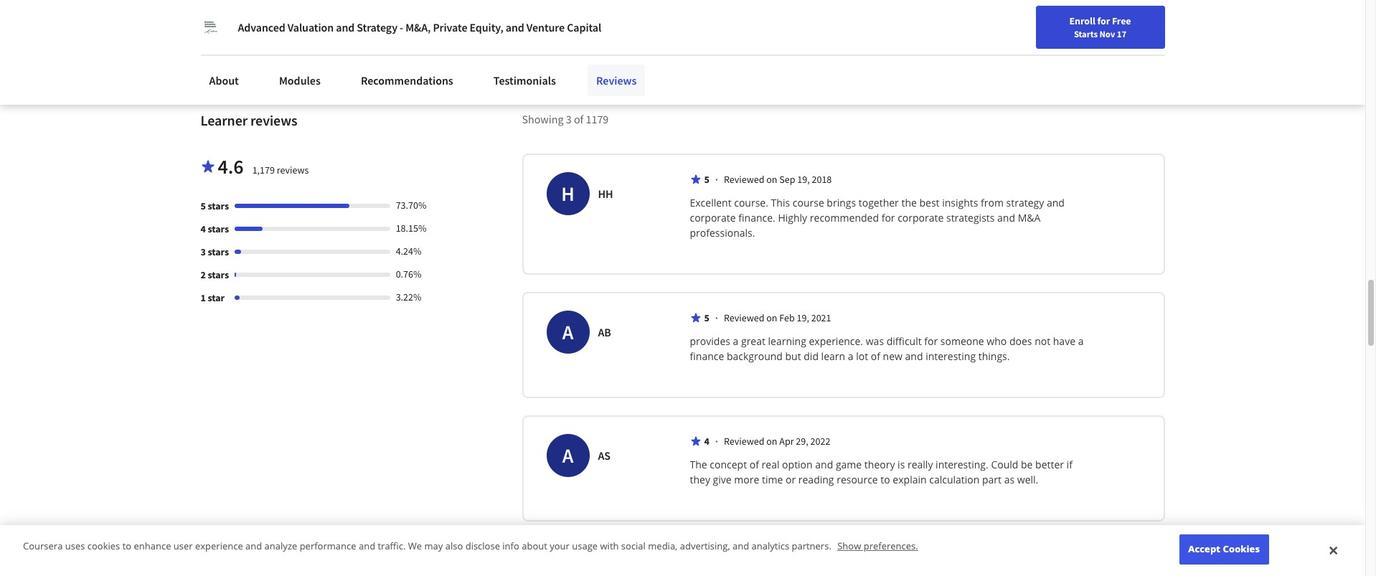 Task type: describe. For each thing, give the bounding box(es) containing it.
for inside enroll for free starts nov 17
[[1098, 14, 1110, 27]]

learning
[[768, 335, 806, 348]]

0.76%
[[396, 268, 422, 281]]

the concept of real option and game theory is really interesting. could be better if they give more time or reading resource to explain calculation part as well.
[[690, 458, 1075, 487]]

resource
[[837, 473, 878, 487]]

part
[[982, 473, 1002, 487]]

experience.
[[809, 335, 863, 348]]

really
[[908, 458, 933, 472]]

0 horizontal spatial 3
[[201, 246, 206, 259]]

accept
[[1189, 543, 1221, 556]]

2 horizontal spatial a
[[1078, 335, 1084, 348]]

stars for 3 stars
[[208, 246, 229, 259]]

performance
[[300, 540, 356, 553]]

better
[[1036, 458, 1064, 472]]

reviewed for ab
[[724, 312, 765, 325]]

reviewed for hh
[[724, 173, 765, 186]]

learner reviews
[[201, 111, 297, 129]]

show preferences. link
[[838, 540, 918, 553]]

17
[[1117, 28, 1127, 39]]

1
[[201, 292, 206, 305]]

disclose
[[465, 540, 500, 553]]

lot
[[856, 350, 868, 363]]

3 stars
[[201, 246, 229, 259]]

coursera
[[23, 540, 63, 553]]

accept cookies
[[1189, 543, 1260, 556]]

from
[[981, 196, 1004, 210]]

2022
[[811, 435, 831, 448]]

3.22%
[[396, 291, 422, 304]]

a for as
[[562, 443, 574, 469]]

reviews
[[596, 73, 637, 88]]

experience
[[195, 540, 243, 553]]

learn
[[821, 350, 845, 363]]

1 vertical spatial 5
[[201, 200, 206, 213]]

19, for a
[[797, 312, 809, 325]]

was
[[866, 335, 884, 348]]

a for ab
[[562, 320, 574, 345]]

and left analyze
[[245, 540, 262, 553]]

showing 3 of 1179
[[522, 112, 609, 127]]

for inside provides a great learning experience. was difficult for someone who does not have a finance background but did learn a lot of new and interesting things.
[[924, 335, 938, 348]]

interesting.
[[936, 458, 989, 472]]

0 horizontal spatial to
[[122, 540, 131, 553]]

h
[[561, 181, 575, 207]]

and down from
[[997, 211, 1015, 225]]

and left "traffic."
[[359, 540, 375, 553]]

m&a
[[1018, 211, 1041, 225]]

5 for h
[[704, 173, 710, 186]]

5 stars
[[201, 200, 229, 213]]

strategists
[[946, 211, 995, 225]]

show
[[838, 540, 861, 553]]

cookies
[[87, 540, 120, 553]]

highly
[[778, 211, 807, 225]]

recommendations
[[361, 73, 453, 88]]

but
[[785, 350, 801, 363]]

user
[[174, 540, 193, 553]]

best
[[920, 196, 940, 210]]

advertising,
[[680, 540, 730, 553]]

2 vertical spatial reviews
[[575, 541, 611, 555]]

stars for 4 stars
[[208, 223, 229, 236]]

1,179
[[252, 164, 275, 177]]

1179
[[586, 112, 609, 127]]

who
[[987, 335, 1007, 348]]

and right equity,
[[506, 20, 524, 34]]

view
[[522, 541, 545, 555]]

also
[[445, 540, 463, 553]]

feb
[[780, 312, 795, 325]]

equity,
[[470, 20, 504, 34]]

sep
[[780, 173, 795, 186]]

the
[[690, 458, 707, 472]]

stars for 2 stars
[[208, 269, 229, 282]]

2 corporate from the left
[[898, 211, 944, 225]]

with
[[600, 540, 619, 553]]

modules
[[279, 73, 321, 88]]

analytics
[[752, 540, 789, 553]]

find
[[1160, 17, 1178, 29]]

someone
[[941, 335, 984, 348]]

is
[[898, 458, 905, 472]]

we
[[408, 540, 422, 553]]

reviews link
[[588, 65, 645, 96]]

cookies
[[1223, 543, 1260, 556]]

about link
[[201, 65, 247, 96]]

background
[[727, 350, 783, 363]]

uses
[[65, 540, 85, 553]]

recommendations link
[[352, 65, 462, 96]]

this
[[771, 196, 790, 210]]

0 vertical spatial your
[[1180, 17, 1199, 29]]

5 for a
[[704, 312, 710, 325]]

finance.
[[739, 211, 776, 225]]

time
[[762, 473, 783, 487]]

course
[[793, 196, 824, 210]]

excellent course. this course brings together the best insights from strategy and corporate finance. highly recommended for corporate strategists and m&a professionals.
[[690, 196, 1067, 240]]

73.70%
[[396, 199, 427, 212]]

explain
[[893, 473, 927, 487]]

0 vertical spatial 3
[[566, 112, 572, 127]]

erasmus university rotterdam image
[[201, 17, 221, 37]]

testimonials
[[494, 73, 556, 88]]

preferences.
[[864, 540, 918, 553]]

of for real
[[750, 458, 759, 472]]

usage
[[572, 540, 598, 553]]

reviewed on sep 19, 2018
[[724, 173, 832, 186]]

reviews for 1,179 reviews
[[277, 164, 309, 177]]

0 horizontal spatial a
[[733, 335, 739, 348]]

real
[[762, 458, 780, 472]]

more inside the concept of real option and game theory is really interesting. could be better if they give more time or reading resource to explain calculation part as well.
[[734, 473, 759, 487]]

to inside the concept of real option and game theory is really interesting. could be better if they give more time or reading resource to explain calculation part as well.
[[881, 473, 890, 487]]

4.24%
[[396, 245, 422, 258]]

4 stars
[[201, 223, 229, 236]]

together
[[859, 196, 899, 210]]

of inside provides a great learning experience. was difficult for someone who does not have a finance background but did learn a lot of new and interesting things.
[[871, 350, 880, 363]]



Task type: vqa. For each thing, say whether or not it's contained in the screenshot.
"Testimonials" link on the left of page
yes



Task type: locate. For each thing, give the bounding box(es) containing it.
find your new career
[[1160, 17, 1250, 29]]

4 for 4
[[704, 435, 710, 448]]

reviews right the 1,179
[[277, 164, 309, 177]]

your right find on the right top of page
[[1180, 17, 1199, 29]]

4 up the
[[704, 435, 710, 448]]

corporate down best
[[898, 211, 944, 225]]

1 vertical spatial 19,
[[797, 312, 809, 325]]

star
[[208, 292, 225, 305]]

2 reviewed from the top
[[724, 312, 765, 325]]

1 horizontal spatial to
[[881, 473, 890, 487]]

0 vertical spatial to
[[881, 473, 890, 487]]

to down theory
[[881, 473, 890, 487]]

1 vertical spatial to
[[122, 540, 131, 553]]

option
[[782, 458, 813, 472]]

brings
[[827, 196, 856, 210]]

a left ab
[[562, 320, 574, 345]]

2 on from the top
[[767, 312, 777, 325]]

could
[[991, 458, 1019, 472]]

on left sep
[[767, 173, 777, 186]]

1 horizontal spatial 4
[[704, 435, 710, 448]]

and inside provides a great learning experience. was difficult for someone who does not have a finance background but did learn a lot of new and interesting things.
[[905, 350, 923, 363]]

professionals.
[[690, 226, 755, 240]]

new
[[883, 350, 903, 363]]

0 vertical spatial 5
[[704, 173, 710, 186]]

5 up the 4 stars at the left top of the page
[[201, 200, 206, 213]]

3 right the 'showing'
[[566, 112, 572, 127]]

1 vertical spatial on
[[767, 312, 777, 325]]

view more reviews link
[[522, 540, 611, 556]]

1 vertical spatial of
[[871, 350, 880, 363]]

a left as
[[562, 443, 574, 469]]

reviewed up concept
[[724, 435, 765, 448]]

corporate down excellent
[[690, 211, 736, 225]]

traffic.
[[378, 540, 406, 553]]

19, for h
[[797, 173, 810, 186]]

0 vertical spatial 19,
[[797, 173, 810, 186]]

stars for 5 stars
[[208, 200, 229, 213]]

info
[[503, 540, 519, 553]]

testimonials link
[[485, 65, 565, 96]]

0 vertical spatial reviewed
[[724, 173, 765, 186]]

1 vertical spatial your
[[550, 540, 570, 553]]

3 on from the top
[[767, 435, 777, 448]]

learner
[[201, 111, 248, 129]]

more down concept
[[734, 473, 759, 487]]

0 vertical spatial for
[[1098, 14, 1110, 27]]

a left "lot" at the bottom of page
[[848, 350, 854, 363]]

a right the have
[[1078, 335, 1084, 348]]

reviews left social
[[575, 541, 611, 555]]

media,
[[648, 540, 678, 553]]

1 vertical spatial more
[[547, 541, 572, 555]]

2 vertical spatial on
[[767, 435, 777, 448]]

0 vertical spatial reviews
[[250, 111, 297, 129]]

showing
[[522, 112, 564, 127]]

of for 1179
[[574, 112, 584, 127]]

on left apr
[[767, 435, 777, 448]]

as
[[598, 449, 611, 463]]

1 horizontal spatial of
[[750, 458, 759, 472]]

m&a,
[[406, 20, 431, 34]]

4.6
[[218, 154, 244, 180]]

interesting
[[926, 350, 976, 363]]

1 horizontal spatial a
[[848, 350, 854, 363]]

on for hh
[[767, 173, 777, 186]]

provides a great learning experience. was difficult for someone who does not have a finance background but did learn a lot of new and interesting things.
[[690, 335, 1086, 363]]

of left 1179
[[574, 112, 584, 127]]

to
[[881, 473, 890, 487], [122, 540, 131, 553]]

on for as
[[767, 435, 777, 448]]

stars down the 4 stars at the left top of the page
[[208, 246, 229, 259]]

they
[[690, 473, 710, 487]]

0 horizontal spatial of
[[574, 112, 584, 127]]

of left real
[[750, 458, 759, 472]]

reviewed for as
[[724, 435, 765, 448]]

1 reviewed from the top
[[724, 173, 765, 186]]

strategy
[[357, 20, 398, 34]]

of right "lot" at the bottom of page
[[871, 350, 880, 363]]

1 horizontal spatial more
[[734, 473, 759, 487]]

social
[[621, 540, 646, 553]]

calculation
[[929, 473, 980, 487]]

5
[[704, 173, 710, 186], [201, 200, 206, 213], [704, 312, 710, 325]]

apr
[[780, 435, 794, 448]]

reviews for learner reviews
[[250, 111, 297, 129]]

for down the together
[[882, 211, 895, 225]]

course.
[[734, 196, 768, 210]]

2 vertical spatial 5
[[704, 312, 710, 325]]

starts
[[1074, 28, 1098, 39]]

0 vertical spatial a
[[562, 320, 574, 345]]

coursera uses cookies to enhance user experience and analyze performance and traffic. we may also disclose info about your usage with social media, advertising, and analytics partners. show preferences.
[[23, 540, 918, 553]]

1 horizontal spatial corporate
[[898, 211, 944, 225]]

may
[[424, 540, 443, 553]]

a
[[562, 320, 574, 345], [562, 443, 574, 469]]

2
[[201, 269, 206, 282]]

give
[[713, 473, 732, 487]]

and left analytics
[[733, 540, 749, 553]]

and
[[336, 20, 355, 34], [506, 20, 524, 34], [1047, 196, 1065, 210], [997, 211, 1015, 225], [905, 350, 923, 363], [815, 458, 833, 472], [245, 540, 262, 553], [359, 540, 375, 553], [733, 540, 749, 553]]

1 vertical spatial for
[[882, 211, 895, 225]]

a left great
[[733, 335, 739, 348]]

2 stars from the top
[[208, 223, 229, 236]]

2 vertical spatial for
[[924, 335, 938, 348]]

1 vertical spatial 4
[[704, 435, 710, 448]]

1 horizontal spatial your
[[1180, 17, 1199, 29]]

3
[[566, 112, 572, 127], [201, 246, 206, 259]]

2 horizontal spatial of
[[871, 350, 880, 363]]

as
[[1004, 473, 1015, 487]]

2 horizontal spatial for
[[1098, 14, 1110, 27]]

1 corporate from the left
[[690, 211, 736, 225]]

0 horizontal spatial your
[[550, 540, 570, 553]]

3 up the 2
[[201, 246, 206, 259]]

4 up the 3 stars
[[201, 223, 206, 236]]

stars up the 4 stars at the left top of the page
[[208, 200, 229, 213]]

0 horizontal spatial more
[[547, 541, 572, 555]]

finance
[[690, 350, 724, 363]]

and left strategy
[[336, 20, 355, 34]]

find your new career link
[[1153, 14, 1257, 32]]

for up "nov"
[[1098, 14, 1110, 27]]

reviews
[[250, 111, 297, 129], [277, 164, 309, 177], [575, 541, 611, 555]]

concept
[[710, 458, 747, 472]]

0 vertical spatial of
[[574, 112, 584, 127]]

have
[[1053, 335, 1076, 348]]

and inside the concept of real option and game theory is really interesting. could be better if they give more time or reading resource to explain calculation part as well.
[[815, 458, 833, 472]]

3 stars from the top
[[208, 246, 229, 259]]

19, right feb
[[797, 312, 809, 325]]

5 up excellent
[[704, 173, 710, 186]]

2 vertical spatial of
[[750, 458, 759, 472]]

difficult
[[887, 335, 922, 348]]

great
[[741, 335, 766, 348]]

4 for 4 stars
[[201, 223, 206, 236]]

more right view at the left
[[547, 541, 572, 555]]

well.
[[1017, 473, 1039, 487]]

2 a from the top
[[562, 443, 574, 469]]

1 horizontal spatial 3
[[566, 112, 572, 127]]

and down difficult
[[905, 350, 923, 363]]

of inside the concept of real option and game theory is really interesting. could be better if they give more time or reading resource to explain calculation part as well.
[[750, 458, 759, 472]]

5 up provides at the right bottom
[[704, 312, 710, 325]]

1 vertical spatial reviews
[[277, 164, 309, 177]]

19, right sep
[[797, 173, 810, 186]]

reviewed up course. on the top right
[[724, 173, 765, 186]]

venture
[[527, 20, 565, 34]]

0 vertical spatial 4
[[201, 223, 206, 236]]

-
[[400, 20, 403, 34]]

3 reviewed from the top
[[724, 435, 765, 448]]

did
[[804, 350, 819, 363]]

0 vertical spatial more
[[734, 473, 759, 487]]

strategy
[[1006, 196, 1044, 210]]

valuation
[[288, 20, 334, 34]]

2021
[[811, 312, 831, 325]]

provides
[[690, 335, 730, 348]]

reviewed up great
[[724, 312, 765, 325]]

for inside excellent course. this course brings together the best insights from strategy and corporate finance. highly recommended for corporate strategists and m&a professionals.
[[882, 211, 895, 225]]

the
[[902, 196, 917, 210]]

things.
[[979, 350, 1010, 363]]

2 vertical spatial reviewed
[[724, 435, 765, 448]]

1 vertical spatial reviewed
[[724, 312, 765, 325]]

about
[[522, 540, 547, 553]]

theory
[[865, 458, 895, 472]]

stars down 5 stars
[[208, 223, 229, 236]]

does
[[1010, 335, 1032, 348]]

about
[[209, 73, 239, 88]]

0 horizontal spatial for
[[882, 211, 895, 225]]

1 vertical spatial a
[[562, 443, 574, 469]]

reviewed
[[724, 173, 765, 186], [724, 312, 765, 325], [724, 435, 765, 448]]

18.15%
[[396, 222, 427, 235]]

0 vertical spatial on
[[767, 173, 777, 186]]

capital
[[567, 20, 601, 34]]

None search field
[[205, 9, 549, 38]]

for up 'interesting'
[[924, 335, 938, 348]]

your right about
[[550, 540, 570, 553]]

1 stars from the top
[[208, 200, 229, 213]]

1 a from the top
[[562, 320, 574, 345]]

enroll for free starts nov 17
[[1070, 14, 1131, 39]]

of
[[574, 112, 584, 127], [871, 350, 880, 363], [750, 458, 759, 472]]

reading
[[799, 473, 834, 487]]

to right cookies on the bottom of page
[[122, 540, 131, 553]]

on left feb
[[767, 312, 777, 325]]

not
[[1035, 335, 1051, 348]]

career
[[1222, 17, 1250, 29]]

and right strategy
[[1047, 196, 1065, 210]]

game
[[836, 458, 862, 472]]

0 horizontal spatial corporate
[[690, 211, 736, 225]]

a
[[733, 335, 739, 348], [1078, 335, 1084, 348], [848, 350, 854, 363]]

reviews down modules link
[[250, 111, 297, 129]]

1 vertical spatial 3
[[201, 246, 206, 259]]

recommended
[[810, 211, 879, 225]]

and up reading
[[815, 458, 833, 472]]

advanced
[[238, 20, 285, 34]]

0 horizontal spatial 4
[[201, 223, 206, 236]]

private
[[433, 20, 467, 34]]

ab
[[598, 325, 611, 340]]

on for ab
[[767, 312, 777, 325]]

1,179 reviews
[[252, 164, 309, 177]]

insights
[[942, 196, 978, 210]]

accept cookies button
[[1179, 535, 1269, 565]]

enhance
[[134, 540, 171, 553]]

stars right the 2
[[208, 269, 229, 282]]

1 on from the top
[[767, 173, 777, 186]]

4 stars from the top
[[208, 269, 229, 282]]

1 horizontal spatial for
[[924, 335, 938, 348]]

2018
[[812, 173, 832, 186]]



